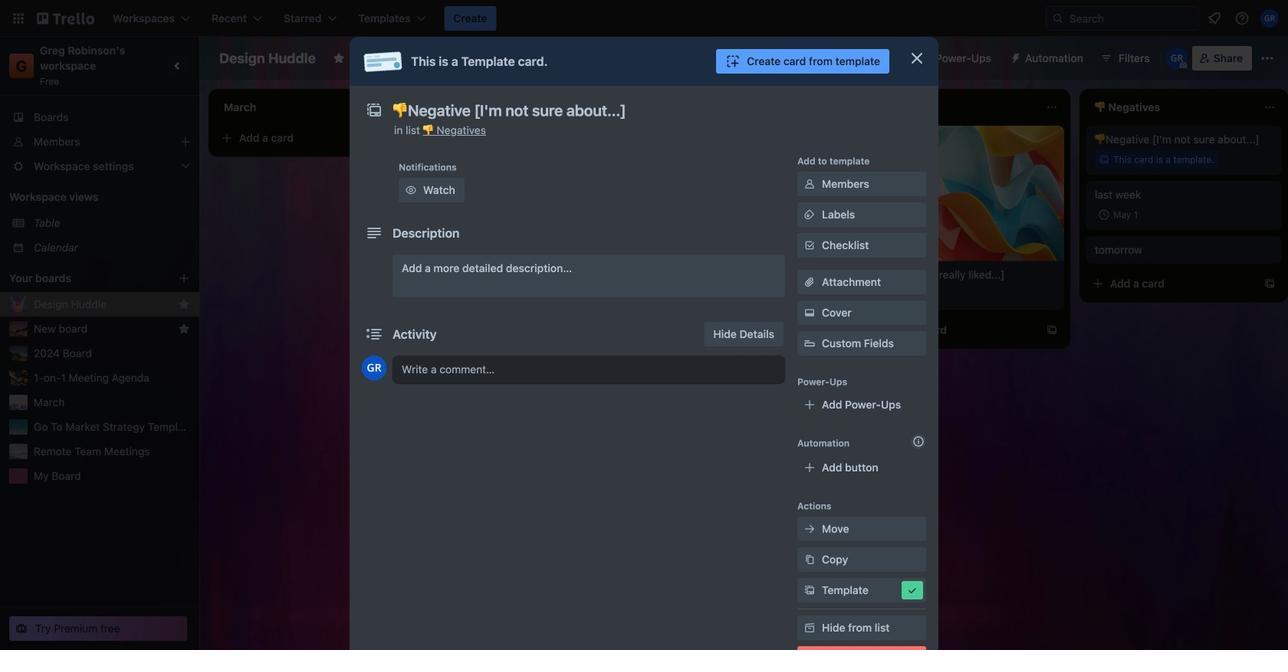 Task type: locate. For each thing, give the bounding box(es) containing it.
1 vertical spatial create from template… image
[[611, 302, 623, 315]]

sm image
[[802, 176, 818, 192], [403, 183, 419, 198], [802, 522, 818, 537], [802, 552, 818, 568], [905, 583, 921, 598]]

open information menu image
[[1235, 11, 1250, 26]]

1 horizontal spatial create from template… image
[[611, 302, 623, 315]]

None checkbox
[[1095, 206, 1143, 224]]

starred icon image
[[178, 298, 190, 311], [178, 323, 190, 335]]

2 horizontal spatial greg robinson (gregrobinson96) image
[[1261, 9, 1280, 28]]

Search field
[[1065, 8, 1199, 29]]

None text field
[[385, 97, 891, 124]]

sm image
[[1004, 46, 1026, 68], [802, 207, 818, 222], [802, 305, 818, 321], [802, 583, 818, 598], [802, 621, 818, 636]]

0 vertical spatial starred icon image
[[178, 298, 190, 311]]

create from template… image
[[828, 268, 841, 281], [1264, 278, 1276, 290], [1046, 324, 1059, 336]]

0 horizontal spatial create from template… image
[[828, 268, 841, 281]]

create from template… image
[[393, 132, 405, 144], [611, 302, 623, 315]]

Write a comment text field
[[393, 356, 786, 384]]

0 vertical spatial create from template… image
[[393, 132, 405, 144]]

1 horizontal spatial greg robinson (gregrobinson96) image
[[1167, 48, 1188, 69]]

2 starred icon image from the top
[[178, 323, 190, 335]]

search image
[[1052, 12, 1065, 25]]

Board name text field
[[212, 46, 324, 71]]

close dialog image
[[908, 49, 927, 68]]

greg robinson (gregrobinson96) image
[[1261, 9, 1280, 28], [1167, 48, 1188, 69], [362, 356, 387, 380]]

None checkbox
[[463, 264, 515, 282]]

1 vertical spatial starred icon image
[[178, 323, 190, 335]]

0 vertical spatial greg robinson (gregrobinson96) image
[[1261, 9, 1280, 28]]

0 horizontal spatial greg robinson (gregrobinson96) image
[[362, 356, 387, 380]]



Task type: vqa. For each thing, say whether or not it's contained in the screenshot.
Workspace views's Workspace
no



Task type: describe. For each thing, give the bounding box(es) containing it.
1 starred icon image from the top
[[178, 298, 190, 311]]

show menu image
[[1260, 51, 1276, 66]]

1 horizontal spatial create from template… image
[[1046, 324, 1059, 336]]

star or unstar board image
[[333, 52, 345, 64]]

0 horizontal spatial create from template… image
[[393, 132, 405, 144]]

0 notifications image
[[1206, 9, 1224, 28]]

2 horizontal spatial create from template… image
[[1264, 278, 1276, 290]]

primary element
[[0, 0, 1289, 37]]

greg robinson (gregrobinson96) image inside primary element
[[1261, 9, 1280, 28]]

color: green, title: none image
[[442, 236, 473, 242]]

add board image
[[178, 272, 190, 285]]

1 vertical spatial greg robinson (gregrobinson96) image
[[1167, 48, 1188, 69]]

2 vertical spatial greg robinson (gregrobinson96) image
[[362, 356, 387, 380]]

your boards with 8 items element
[[9, 269, 155, 288]]



